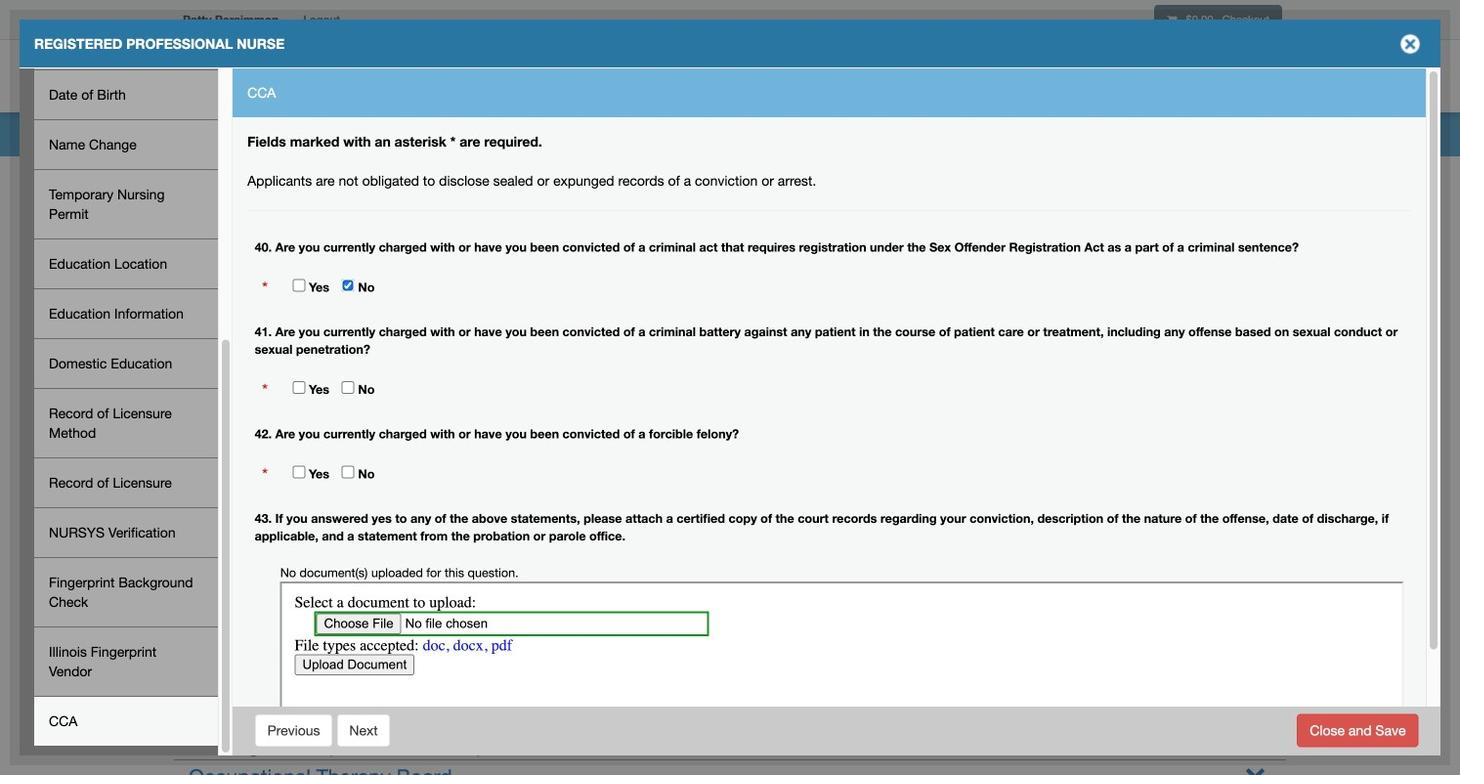 Task type: describe. For each thing, give the bounding box(es) containing it.
chevron up image
[[1245, 250, 1266, 271]]

3 chevron down image from the top
[[1245, 763, 1266, 775]]

close window image
[[1395, 28, 1426, 60]]



Task type: vqa. For each thing, say whether or not it's contained in the screenshot.
CLOSE WINDOW "icon"
yes



Task type: locate. For each thing, give the bounding box(es) containing it.
chevron down image
[[1245, 698, 1266, 719]]

chevron down image
[[1245, 504, 1266, 525], [1245, 569, 1266, 590], [1245, 763, 1266, 775]]

illinois department of financial and professional regulation image
[[173, 44, 619, 107]]

None checkbox
[[342, 279, 355, 292], [342, 381, 355, 394], [293, 466, 305, 479], [342, 279, 355, 292], [342, 381, 355, 394], [293, 466, 305, 479]]

2 vertical spatial chevron down image
[[1245, 763, 1266, 775]]

shopping cart image
[[1167, 14, 1177, 25]]

2 chevron down image from the top
[[1245, 569, 1266, 590]]

1 chevron down image from the top
[[1245, 504, 1266, 525]]

0 vertical spatial chevron down image
[[1245, 504, 1266, 525]]

1 vertical spatial chevron down image
[[1245, 569, 1266, 590]]

None checkbox
[[293, 279, 305, 292], [293, 381, 305, 394], [342, 466, 355, 479], [293, 279, 305, 292], [293, 381, 305, 394], [342, 466, 355, 479]]

None button
[[255, 714, 333, 747], [337, 714, 391, 747], [1298, 714, 1419, 747], [255, 714, 333, 747], [337, 714, 391, 747], [1298, 714, 1419, 747]]



